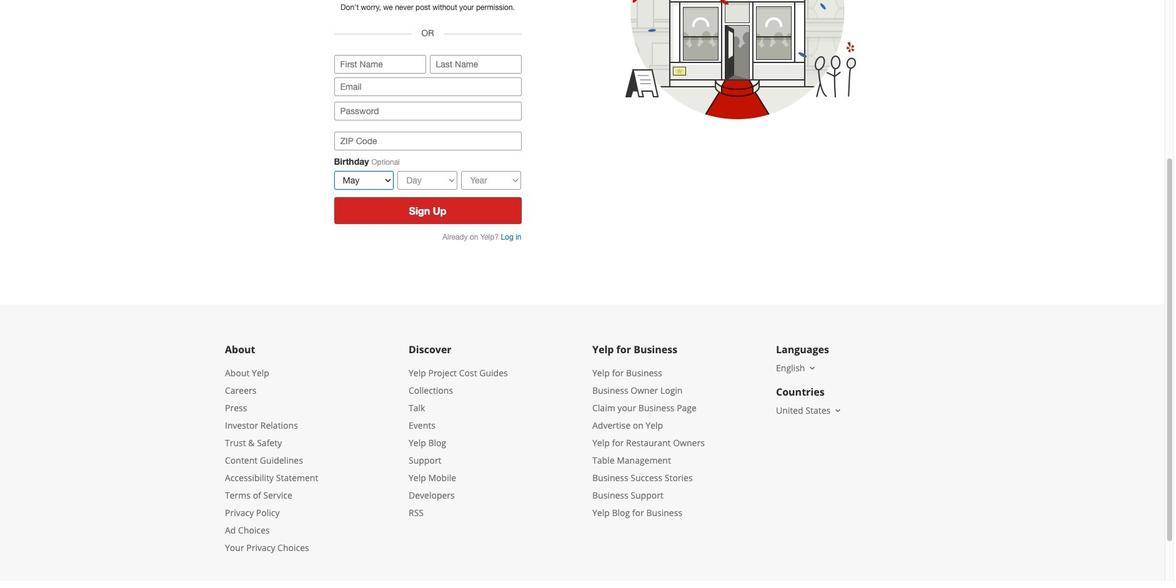 Task type: locate. For each thing, give the bounding box(es) containing it.
16 chevron down v2 image
[[833, 406, 843, 416]]

ZIP Code text field
[[334, 132, 521, 151]]

First Name text field
[[334, 55, 426, 74]]

Password password field
[[334, 102, 521, 121]]

Last Name text field
[[430, 55, 521, 74]]



Task type: vqa. For each thing, say whether or not it's contained in the screenshot.
Password Password Field
yes



Task type: describe. For each thing, give the bounding box(es) containing it.
Email email field
[[334, 78, 521, 96]]

16 chevron down v2 image
[[808, 364, 818, 374]]



